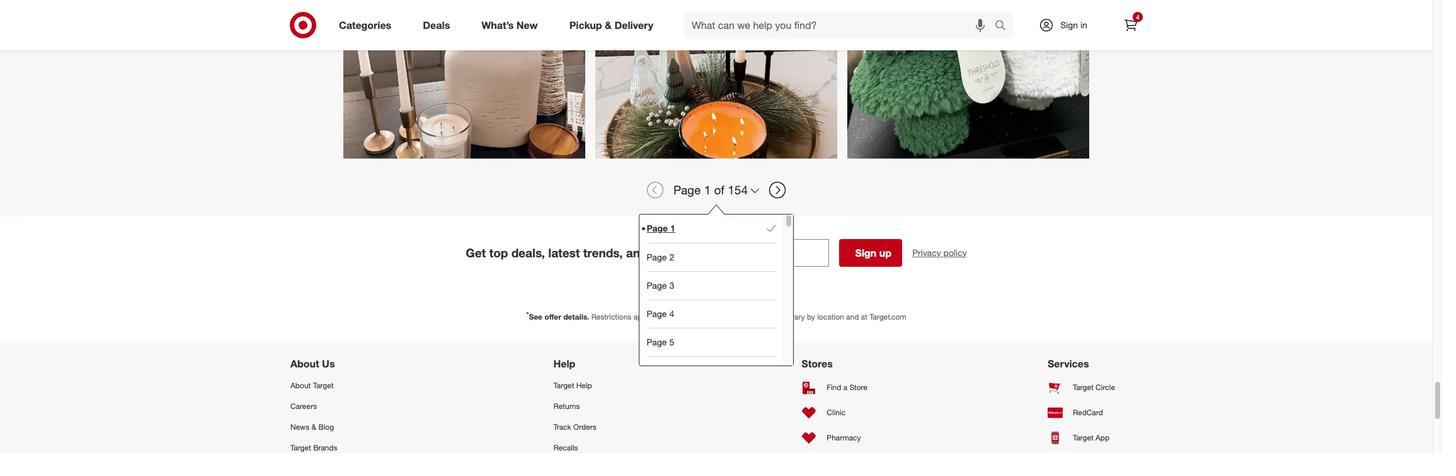 Task type: locate. For each thing, give the bounding box(es) containing it.
*
[[526, 310, 529, 318]]

page left 2 at the bottom left of the page
[[647, 252, 667, 263]]

and left the at
[[846, 312, 859, 322]]

page inside page 2 link
[[647, 252, 667, 263]]

vary
[[791, 312, 805, 322]]

a
[[844, 383, 848, 393]]

availability
[[738, 312, 772, 322]]

categories
[[339, 19, 391, 31]]

target app link
[[1048, 426, 1142, 451]]

page inside page 4 link
[[647, 309, 667, 319]]

0 horizontal spatial &
[[312, 423, 316, 432]]

about
[[290, 358, 319, 370], [290, 381, 311, 391]]

top
[[489, 246, 508, 260]]

1 horizontal spatial &
[[605, 19, 612, 31]]

0 vertical spatial &
[[605, 19, 612, 31]]

page 6
[[647, 365, 675, 376]]

1 horizontal spatial user image by @comes.highly.recommended image
[[595, 0, 837, 159]]

app
[[1096, 434, 1110, 443]]

& right "pickup"
[[605, 19, 612, 31]]

page 3
[[647, 280, 675, 291]]

page left the of
[[674, 183, 701, 197]]

page inside page 5 link
[[647, 337, 667, 348]]

page for page 5
[[647, 337, 667, 348]]

redcard
[[1073, 409, 1103, 418]]

1 vertical spatial about
[[290, 381, 311, 391]]

page inside page 1 of 154 dropdown button
[[674, 183, 701, 197]]

1 horizontal spatial help
[[576, 381, 592, 391]]

2 about from the top
[[290, 381, 311, 391]]

target circle link
[[1048, 375, 1142, 401]]

target inside the target help link
[[554, 381, 574, 391]]

page left 5
[[647, 337, 667, 348]]

target help
[[554, 381, 592, 391]]

target down us
[[313, 381, 334, 391]]

store
[[850, 383, 868, 393]]

0 horizontal spatial 1
[[671, 223, 676, 234]]

page 5 link
[[647, 328, 776, 356]]

4
[[1136, 13, 1140, 21], [670, 309, 675, 319]]

find
[[827, 383, 841, 393]]

target down 'news'
[[290, 444, 311, 453]]

1 inside page 1 "link"
[[671, 223, 676, 234]]

track orders link
[[554, 417, 634, 438]]

help up returns link
[[576, 381, 592, 391]]

page 2 link
[[647, 243, 776, 271]]

page left 3 on the left bottom of page
[[647, 280, 667, 291]]

1 horizontal spatial 1
[[704, 183, 711, 197]]

and left more.
[[626, 246, 648, 260]]

see
[[529, 312, 543, 322]]

may
[[775, 312, 789, 322]]

sign left up
[[855, 247, 877, 259]]

1 vertical spatial 4
[[670, 309, 675, 319]]

1 about from the top
[[290, 358, 319, 370]]

target for target help
[[554, 381, 574, 391]]

1 vertical spatial 1
[[671, 223, 676, 234]]

what's
[[482, 19, 514, 31]]

user image by @comes.highly.recommended image
[[343, 0, 585, 159], [595, 0, 837, 159]]

2 horizontal spatial and
[[846, 312, 859, 322]]

1
[[704, 183, 711, 197], [671, 223, 676, 234]]

privacy policy link
[[913, 247, 967, 259]]

0 vertical spatial about
[[290, 358, 319, 370]]

at
[[861, 312, 868, 322]]

&
[[605, 19, 612, 31], [312, 423, 316, 432]]

0 vertical spatial help
[[554, 358, 576, 370]]

None text field
[[693, 239, 829, 267]]

0 horizontal spatial sign
[[855, 247, 877, 259]]

news
[[290, 423, 310, 432]]

target app
[[1073, 434, 1110, 443]]

& left blog
[[312, 423, 316, 432]]

0 horizontal spatial help
[[554, 358, 576, 370]]

and left availability
[[723, 312, 736, 322]]

page for page 1
[[647, 223, 668, 234]]

1 inside page 1 of 154 dropdown button
[[704, 183, 711, 197]]

* see offer details. restrictions apply. pricing, promotions and availability may vary by location and at target.com
[[526, 310, 907, 322]]

of
[[714, 183, 725, 197]]

page left 6
[[647, 365, 667, 376]]

4 right in
[[1136, 13, 1140, 21]]

target circle
[[1073, 383, 1115, 393]]

target inside the about target link
[[313, 381, 334, 391]]

0 horizontal spatial 4
[[670, 309, 675, 319]]

1 for page 1 of 154
[[704, 183, 711, 197]]

and
[[626, 246, 648, 260], [723, 312, 736, 322], [846, 312, 859, 322]]

clinic link
[[802, 401, 880, 426]]

0 vertical spatial 4
[[1136, 13, 1140, 21]]

circle
[[1096, 383, 1115, 393]]

target help link
[[554, 375, 634, 396]]

1 up more.
[[671, 223, 676, 234]]

blog
[[318, 423, 334, 432]]

1 vertical spatial sign
[[855, 247, 877, 259]]

orders
[[573, 423, 597, 432]]

page down page 3
[[647, 309, 667, 319]]

1 horizontal spatial sign
[[1061, 20, 1078, 30]]

deals,
[[511, 246, 545, 260]]

sign for sign in
[[1061, 20, 1078, 30]]

0 vertical spatial sign
[[1061, 20, 1078, 30]]

1 user image by @comes.highly.recommended image from the left
[[343, 0, 585, 159]]

target left circle
[[1073, 383, 1094, 393]]

target for target circle
[[1073, 383, 1094, 393]]

0 vertical spatial 1
[[704, 183, 711, 197]]

& for news
[[312, 423, 316, 432]]

4 up 5
[[670, 309, 675, 319]]

page 4
[[647, 309, 675, 319]]

1 horizontal spatial 4
[[1136, 13, 1140, 21]]

1 left the of
[[704, 183, 711, 197]]

0 horizontal spatial user image by @comes.highly.recommended image
[[343, 0, 585, 159]]

target inside target brands link
[[290, 444, 311, 453]]

pharmacy link
[[802, 426, 880, 451]]

page inside page 1 "link"
[[647, 223, 668, 234]]

& for pickup
[[605, 19, 612, 31]]

page up more.
[[647, 223, 668, 234]]

page inside page 3 link
[[647, 280, 667, 291]]

help up target help
[[554, 358, 576, 370]]

latest
[[548, 246, 580, 260]]

page inside page 6 link
[[647, 365, 667, 376]]

careers link
[[290, 396, 386, 417]]

154
[[728, 183, 748, 197]]

target inside target app link
[[1073, 434, 1094, 443]]

sign
[[1061, 20, 1078, 30], [855, 247, 877, 259]]

page 2
[[647, 252, 675, 263]]

target up returns on the left bottom of page
[[554, 381, 574, 391]]

target for target brands
[[290, 444, 311, 453]]

target
[[313, 381, 334, 391], [554, 381, 574, 391], [1073, 383, 1094, 393], [1073, 434, 1094, 443], [290, 444, 311, 453]]

What can we help you find? suggestions appear below search field
[[684, 11, 998, 39]]

apply.
[[634, 312, 653, 322]]

target inside target circle link
[[1073, 383, 1094, 393]]

privacy policy
[[913, 247, 967, 258]]

about up about target
[[290, 358, 319, 370]]

target left app at the bottom of page
[[1073, 434, 1094, 443]]

1 vertical spatial &
[[312, 423, 316, 432]]

sign left in
[[1061, 20, 1078, 30]]

about up careers
[[290, 381, 311, 391]]

sign inside button
[[855, 247, 877, 259]]

pricing,
[[655, 312, 680, 322]]

news & blog
[[290, 423, 334, 432]]



Task type: vqa. For each thing, say whether or not it's contained in the screenshot.
$179.99
no



Task type: describe. For each thing, give the bounding box(es) containing it.
us
[[322, 358, 335, 370]]

pickup & delivery link
[[559, 11, 669, 39]]

page 6 link
[[647, 356, 776, 385]]

about target link
[[290, 375, 386, 396]]

what's new
[[482, 19, 538, 31]]

deals
[[423, 19, 450, 31]]

sign in
[[1061, 20, 1088, 30]]

sign up
[[855, 247, 892, 259]]

page for page 6
[[647, 365, 667, 376]]

2 user image by @comes.highly.recommended image from the left
[[595, 0, 837, 159]]

offer
[[545, 312, 561, 322]]

by
[[807, 312, 815, 322]]

2
[[670, 252, 675, 263]]

restrictions
[[591, 312, 632, 322]]

find a store link
[[802, 375, 880, 401]]

5
[[670, 337, 675, 348]]

promotions
[[682, 312, 721, 322]]

page 4 link
[[647, 300, 776, 328]]

delivery
[[615, 19, 653, 31]]

0 horizontal spatial and
[[626, 246, 648, 260]]

privacy
[[913, 247, 941, 258]]

location
[[817, 312, 844, 322]]

sign up button
[[839, 239, 903, 267]]

1 horizontal spatial and
[[723, 312, 736, 322]]

deals link
[[412, 11, 466, 39]]

up
[[879, 247, 892, 259]]

categories link
[[328, 11, 407, 39]]

target brands
[[290, 444, 337, 453]]

recalls
[[554, 444, 578, 453]]

search
[[989, 20, 1020, 33]]

page for page 1 of 154
[[674, 183, 701, 197]]

4 link
[[1117, 11, 1145, 39]]

page 1
[[647, 223, 676, 234]]

clinic
[[827, 409, 846, 418]]

track
[[554, 423, 571, 432]]

get
[[466, 246, 486, 260]]

get top deals, latest trends, and more.
[[466, 246, 683, 260]]

returns
[[554, 402, 580, 411]]

1 for page 1
[[671, 223, 676, 234]]

find a store
[[827, 383, 868, 393]]

sign for sign up
[[855, 247, 877, 259]]

1 vertical spatial help
[[576, 381, 592, 391]]

policy
[[944, 247, 967, 258]]

pharmacy
[[827, 434, 861, 443]]

stores
[[802, 358, 833, 370]]

careers
[[290, 402, 317, 411]]

about for about us
[[290, 358, 319, 370]]

page 1 link
[[647, 215, 776, 243]]

user image by @thetargetlist image
[[848, 0, 1089, 159]]

pickup
[[569, 19, 602, 31]]

services
[[1048, 358, 1089, 370]]

page for page 2
[[647, 252, 667, 263]]

returns link
[[554, 396, 634, 417]]

about us
[[290, 358, 335, 370]]

track orders
[[554, 423, 597, 432]]

trends,
[[583, 246, 623, 260]]

what's new link
[[471, 11, 554, 39]]

new
[[517, 19, 538, 31]]

recalls link
[[554, 438, 634, 454]]

redcard link
[[1048, 401, 1142, 426]]

about for about target
[[290, 381, 311, 391]]

target.com
[[870, 312, 907, 322]]

target for target app
[[1073, 434, 1094, 443]]

search button
[[989, 11, 1020, 42]]

brands
[[313, 444, 337, 453]]

page 3 link
[[647, 271, 776, 300]]

details.
[[563, 312, 589, 322]]

pickup & delivery
[[569, 19, 653, 31]]

page 5
[[647, 337, 675, 348]]

page for page 3
[[647, 280, 667, 291]]

page for page 4
[[647, 309, 667, 319]]

about target
[[290, 381, 334, 391]]

6
[[670, 365, 675, 376]]

sign in link
[[1028, 11, 1107, 39]]

in
[[1081, 20, 1088, 30]]

more.
[[651, 246, 683, 260]]

target brands link
[[290, 438, 386, 454]]

page 1 of 154 button
[[668, 176, 765, 204]]

page 1 of 154
[[674, 183, 748, 197]]

news & blog link
[[290, 417, 386, 438]]



